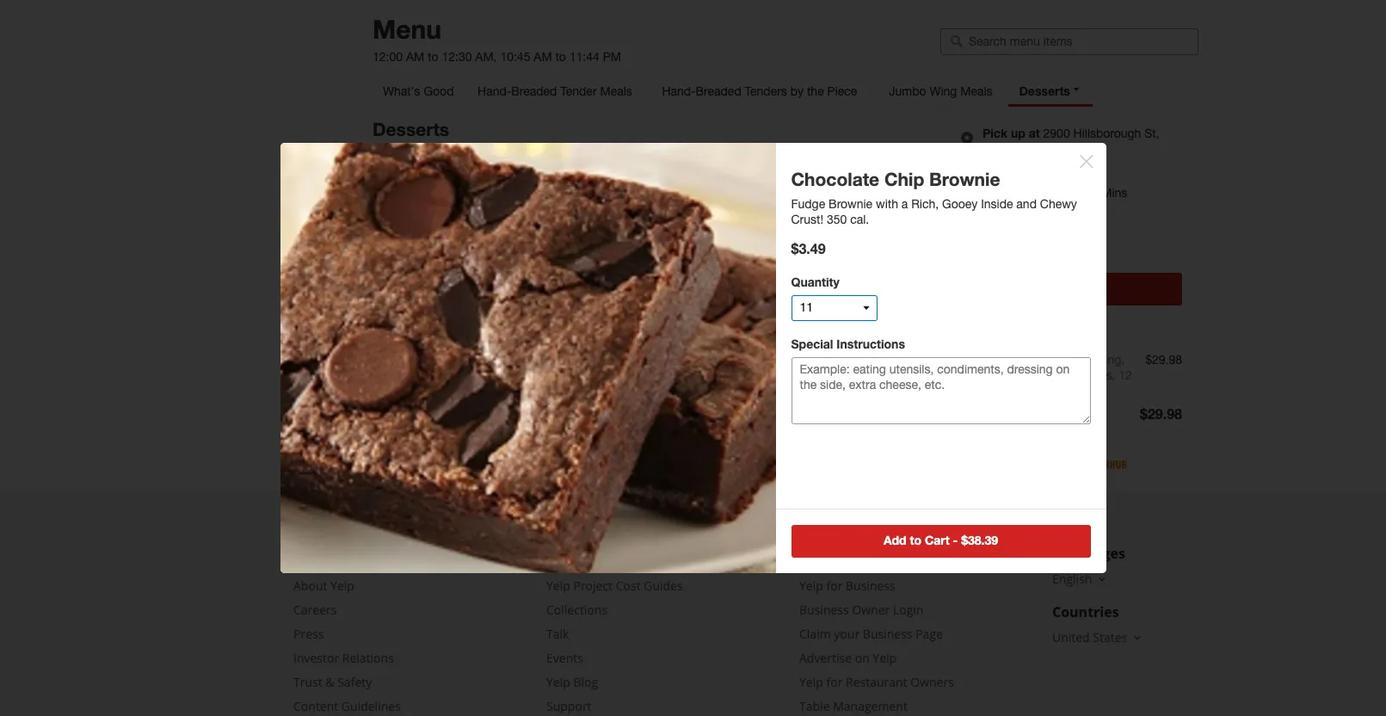 Task type: vqa. For each thing, say whether or not it's contained in the screenshot.


Task type: locate. For each thing, give the bounding box(es) containing it.
Search menu items text field
[[969, 33, 1190, 49]]

chocolate
[[384, 168, 443, 183], [665, 168, 724, 183], [791, 169, 880, 190]]

0 horizontal spatial 350
[[741, 217, 762, 231]]

instructions
[[837, 336, 905, 351]]

yelp up claim
[[800, 577, 824, 594]]

1 horizontal spatial fudge
[[791, 197, 826, 211]]

yelp for business link
[[800, 577, 896, 594]]

breaded down 10:45
[[511, 84, 557, 98]]

1 horizontal spatial cal.
[[851, 213, 870, 226]]

pick up at
[[983, 126, 1040, 141]]

table
[[800, 698, 830, 714]]

change button down 'raleigh,'
[[983, 158, 1019, 173]]

1 breaded from the left
[[511, 84, 557, 98]]

relations
[[342, 650, 394, 666]]

pick
[[983, 126, 1008, 141]]

discover
[[547, 544, 606, 563]]

careers link
[[293, 601, 337, 618]]

advertise
[[800, 650, 852, 666]]

350
[[827, 213, 847, 226], [741, 217, 762, 231]]

2 about from the top
[[293, 577, 327, 594]]

1 hand- from the left
[[478, 84, 511, 98]]

to left the 12:30
[[428, 50, 439, 64]]

meals down pm
[[600, 84, 632, 98]]

1 horizontal spatial with
[[876, 197, 899, 211]]

for up the business owner login link
[[827, 577, 843, 594]]

blog
[[574, 674, 598, 690]]

2 am from the left
[[534, 50, 552, 64]]

×
[[1078, 140, 1096, 176]]

change down order ready in 20-30 mins
[[983, 206, 1019, 218]]

business down owner on the right
[[863, 625, 913, 642]]

cheese
[[415, 0, 456, 6]]

order attention required
[[373, 313, 589, 335], [384, 363, 528, 378]]

0 vertical spatial for
[[833, 544, 853, 563]]

350 inside chocolate chip brownie fudge brownie with a rich, gooey inside and chewy crust! 350 cal.
[[827, 213, 847, 226]]

about inside about yelp careers press investor relations trust & safety content guidelines
[[293, 577, 327, 594]]

add
[[884, 533, 907, 547]]

breaded left tenders
[[696, 84, 742, 98]]

tab list
[[373, 76, 1093, 107]]

cal. inside × dialog
[[851, 213, 870, 226]]

1 horizontal spatial a
[[902, 197, 908, 211]]

350 inside menu
[[741, 217, 762, 231]]

rich,
[[912, 197, 939, 211], [665, 202, 693, 216]]

2 horizontal spatial chocolate
[[791, 169, 880, 190]]

0 vertical spatial chewy
[[1040, 197, 1077, 211]]

1 vertical spatial change button
[[983, 204, 1019, 220]]

content
[[293, 698, 338, 714]]

× button
[[1078, 140, 1096, 176]]

to
[[428, 50, 439, 64], [556, 50, 566, 64], [910, 533, 922, 547]]

collections link
[[547, 601, 608, 618]]

0 horizontal spatial breaded
[[511, 84, 557, 98]]

&
[[326, 674, 334, 690]]

chip inside × dialog
[[885, 169, 925, 190]]

trust & safety link
[[293, 674, 372, 690]]

1 vertical spatial change
[[983, 206, 1019, 218]]

1 about from the top
[[293, 544, 335, 563]]

1 change button from the top
[[983, 158, 1019, 173]]

1 horizontal spatial meals
[[961, 84, 993, 98]]

breaded
[[511, 84, 557, 98], [696, 84, 742, 98]]

1 horizontal spatial am
[[534, 50, 552, 64]]

investor relations link
[[293, 650, 394, 666]]

yelp project cost guides collections talk events yelp blog support
[[547, 577, 683, 714]]

2 change from the top
[[983, 206, 1019, 218]]

your
[[834, 625, 860, 642]]

am right 10:45
[[534, 50, 552, 64]]

0 horizontal spatial meals
[[600, 84, 632, 98]]

2 horizontal spatial to
[[910, 533, 922, 547]]

business owner login link
[[800, 601, 924, 618]]

owner
[[852, 601, 890, 618]]

garlic,
[[1018, 353, 1052, 367]]

the
[[807, 84, 824, 98]]

for
[[833, 544, 853, 563], [827, 577, 843, 594], [827, 674, 843, 690]]

meals
[[600, 84, 632, 98], [961, 84, 993, 98]]

to left 11:44
[[556, 50, 566, 64]]

1 horizontal spatial chip
[[885, 169, 925, 190]]

1 horizontal spatial and
[[1017, 197, 1037, 211]]

yelp down events
[[547, 674, 570, 690]]

0 horizontal spatial am
[[406, 50, 424, 64]]

change down 'raleigh,'
[[983, 159, 1019, 172]]

extra
[[384, 0, 412, 6]]

11:44
[[570, 50, 600, 64]]

cart
[[925, 533, 950, 547]]

rich, inside × dialog
[[912, 197, 939, 211]]

chunk
[[446, 168, 483, 183]]

for for yelp for business
[[833, 544, 853, 563]]

meals right wing
[[961, 84, 993, 98]]

1 vertical spatial about
[[293, 577, 327, 594]]

0 vertical spatial change
[[983, 159, 1019, 172]]

30
[[1085, 186, 1099, 200]]

0 horizontal spatial hand-
[[478, 84, 511, 98]]

1 vertical spatial order
[[373, 313, 422, 335]]

1 horizontal spatial breaded
[[696, 84, 742, 98]]

a inside × dialog
[[902, 197, 908, 211]]

2 breaded from the left
[[696, 84, 742, 98]]

jumbo wing meals
[[889, 84, 993, 98]]

change
[[983, 159, 1019, 172], [983, 206, 1019, 218]]

about up careers "link"
[[293, 577, 327, 594]]

12:30
[[442, 50, 472, 64]]

0 vertical spatial attention
[[427, 313, 506, 335]]

talk
[[547, 625, 569, 642]]

1 horizontal spatial crust!
[[791, 213, 824, 226]]

hand-
[[478, 84, 511, 98], [662, 84, 696, 98]]

about
[[293, 544, 335, 563], [293, 577, 327, 594]]

events link
[[547, 650, 583, 666]]

crust!
[[791, 213, 824, 226], [706, 217, 738, 231]]

inside
[[981, 197, 1013, 211], [735, 202, 767, 216]]

0 vertical spatial change button
[[983, 158, 1019, 173]]

for down advertise
[[827, 674, 843, 690]]

project
[[574, 577, 613, 594]]

1 horizontal spatial gooey
[[942, 197, 978, 211]]

chewy inside × dialog
[[1040, 197, 1077, 211]]

1 horizontal spatial to
[[556, 50, 566, 64]]

12
[[1119, 369, 1132, 382]]

menu
[[373, 0, 936, 491]]

1 horizontal spatial hand-
[[662, 84, 696, 98]]

120
[[497, 0, 517, 6]]

1 change from the top
[[983, 159, 1019, 172]]

2 vertical spatial for
[[827, 674, 843, 690]]

select item quantity element
[[791, 275, 877, 321]]

1 horizontal spatial rich,
[[912, 197, 939, 211]]

0 vertical spatial about
[[293, 544, 335, 563]]

guidelines
[[342, 698, 401, 714]]

piece
[[828, 84, 858, 98]]

owners
[[911, 674, 954, 690]]

fudge inside × dialog
[[791, 197, 826, 211]]

1 vertical spatial required
[[476, 363, 528, 378]]

for up yelp for business "link"
[[833, 544, 853, 563]]

$29.98
[[1146, 353, 1183, 367], [1140, 406, 1183, 422]]

am
[[406, 50, 424, 64], [534, 50, 552, 64]]

change button down order ready in 20-30 mins
[[983, 204, 1019, 220]]

2 hand- from the left
[[662, 84, 696, 98]]

0 horizontal spatial chewy
[[665, 217, 702, 231]]

1 vertical spatial order attention required
[[384, 363, 528, 378]]

2900 hillsborough st, raleigh, nc
[[983, 127, 1160, 156]]

menu containing desserts
[[373, 0, 936, 491]]

about up about yelp link
[[293, 544, 335, 563]]

1 horizontal spatial chewy
[[1040, 197, 1077, 211]]

1 horizontal spatial chocolate
[[665, 168, 724, 183]]

12:00
[[373, 50, 403, 64]]

investor
[[293, 650, 339, 666]]

cajun garlic, no dressing, garlic parm waffle fries, 12 oz. barq's root beer
[[983, 353, 1132, 398]]

change button
[[983, 158, 1019, 173], [983, 204, 1019, 220]]

cal
[[384, 7, 400, 21]]

2 change button from the top
[[983, 204, 1019, 220]]

yelp for restaurant owners link
[[800, 674, 954, 690]]

guides
[[644, 577, 683, 594]]

1 vertical spatial for
[[827, 577, 843, 594]]

-
[[953, 533, 958, 547]]

with inside chocolate chip brownie fudge brownie with a rich, gooey inside and chewy crust! 350 cal.
[[876, 197, 899, 211]]

nc
[[1030, 142, 1047, 156]]

chewy
[[1040, 197, 1077, 211], [665, 217, 702, 231]]

trust
[[293, 674, 322, 690]]

breaded for tender
[[511, 84, 557, 98]]

crust! inside × dialog
[[791, 213, 824, 226]]

gooey inside × dialog
[[942, 197, 978, 211]]

chip
[[728, 168, 754, 183], [885, 169, 925, 190]]

restaurant
[[846, 674, 908, 690]]

am right 12:00
[[406, 50, 424, 64]]

yelp up careers "link"
[[331, 577, 355, 594]]

table management link
[[800, 698, 908, 714]]

1 horizontal spatial 350
[[827, 213, 847, 226]]

1 horizontal spatial inside
[[981, 197, 1013, 211]]

0 horizontal spatial inside
[[735, 202, 767, 216]]

hand- for hand-breaded tender meals
[[478, 84, 511, 98]]

chocolate inside × dialog
[[791, 169, 880, 190]]

support
[[547, 698, 592, 714]]

to right 'add'
[[910, 533, 922, 547]]



Task type: describe. For each thing, give the bounding box(es) containing it.
× dialog
[[0, 0, 1387, 716]]

cajun
[[983, 353, 1014, 367]]

2 vertical spatial order
[[384, 363, 417, 378]]

yelp up yelp for business "link"
[[800, 544, 829, 563]]

0 vertical spatial required
[[511, 313, 589, 335]]

yelp up table
[[800, 674, 824, 690]]

claim your business page link
[[800, 625, 943, 642]]

change for order ready
[[983, 206, 1019, 218]]

about yelp link
[[293, 577, 355, 594]]

tab list containing what's good
[[373, 76, 1093, 107]]

press
[[293, 625, 324, 642]]

tender
[[561, 84, 597, 98]]

change button for order ready
[[983, 204, 1019, 220]]

hillsborough
[[1074, 127, 1142, 141]]

hand-breaded tenders by the piece
[[662, 84, 858, 98]]

order ready in 20-30 mins
[[983, 185, 1128, 200]]

wing
[[930, 84, 957, 98]]

1 vertical spatial chewy
[[665, 217, 702, 231]]

add to cart - $38.39
[[884, 533, 998, 547]]

extra cheese sauce 120 cal
[[384, 0, 517, 21]]

0 horizontal spatial rich,
[[665, 202, 693, 216]]

20-
[[1067, 186, 1085, 200]]

$3.49
[[791, 240, 826, 256]]

hand- for hand-breaded tenders by the piece
[[662, 84, 696, 98]]

yelp right 'on'
[[873, 650, 897, 666]]

quantity
[[791, 275, 840, 289]]

0 vertical spatial $29.98
[[1146, 353, 1183, 367]]

talk link
[[547, 625, 569, 642]]

languages
[[1053, 544, 1126, 563]]

am,
[[475, 50, 497, 64]]

change button for pick up at
[[983, 158, 1019, 173]]

2 meals from the left
[[961, 84, 993, 98]]

waffle
[[1050, 369, 1083, 382]]

chocolate chunk cookie
[[384, 168, 527, 183]]

0 horizontal spatial chocolate
[[384, 168, 443, 183]]

garlic
[[983, 369, 1014, 382]]

good
[[424, 84, 454, 98]]

countries
[[1053, 602, 1119, 621]]

1 meals from the left
[[600, 84, 632, 98]]

for for yelp for business business owner login claim your business page advertise on yelp yelp for restaurant owners table management
[[827, 577, 843, 594]]

up
[[1011, 126, 1026, 141]]

0 horizontal spatial cal.
[[765, 217, 784, 231]]

cost
[[616, 577, 641, 594]]

st,
[[1145, 127, 1160, 141]]

content guidelines link
[[293, 698, 401, 714]]

dressing,
[[1075, 353, 1125, 367]]

0 horizontal spatial and
[[770, 202, 791, 216]]

no
[[1056, 353, 1071, 367]]

2900
[[1044, 127, 1070, 141]]

0 horizontal spatial fudge
[[665, 186, 699, 200]]

Special Instructions text field
[[791, 357, 1091, 424]]

oz.
[[983, 384, 999, 398]]

$38.39
[[962, 533, 998, 547]]

about for about
[[293, 544, 335, 563]]

inside inside × dialog
[[981, 197, 1013, 211]]

yelp project cost guides link
[[547, 577, 683, 594]]

0 vertical spatial order
[[983, 185, 1016, 200]]

root
[[1041, 384, 1067, 398]]

business up claim
[[800, 601, 849, 618]]

collections
[[547, 601, 608, 618]]

to inside button
[[910, 533, 922, 547]]

special
[[791, 336, 834, 351]]

press link
[[293, 625, 324, 642]]

0 horizontal spatial with
[[750, 186, 772, 200]]

hand-breaded tender meals
[[478, 84, 632, 98]]

0 vertical spatial order attention required
[[373, 313, 589, 335]]

1 vertical spatial $29.98
[[1140, 406, 1183, 422]]

change for pick up at
[[983, 159, 1019, 172]]

management
[[833, 698, 908, 714]]

cookie
[[487, 168, 527, 183]]

advertise on yelp link
[[800, 650, 897, 666]]

add to cart - $38.39 button
[[791, 525, 1091, 558]]

chocolate chip brownie fudge brownie with a rich, gooey inside and chewy crust! 350 cal. inside × dialog
[[791, 169, 1077, 226]]

tenders
[[745, 84, 787, 98]]

sauce
[[459, 0, 493, 6]]

0 horizontal spatial to
[[428, 50, 439, 64]]

events
[[547, 650, 583, 666]]

careers
[[293, 601, 337, 618]]

beer
[[1070, 384, 1095, 398]]

jumbo
[[889, 84, 927, 98]]

1 vertical spatial attention
[[420, 363, 473, 378]]

1 am from the left
[[406, 50, 424, 64]]

menu
[[373, 14, 442, 45]]

0 horizontal spatial gooey
[[696, 202, 732, 216]]

and inside × dialog
[[1017, 197, 1037, 211]]

yelp inside about yelp careers press investor relations trust & safety content guidelines
[[331, 577, 355, 594]]

parm
[[1018, 369, 1046, 382]]

business up yelp for business "link"
[[857, 544, 917, 563]]

raleigh,
[[983, 142, 1026, 156]]

10:45
[[500, 50, 531, 64]]

fries,
[[1086, 369, 1116, 382]]

in
[[1054, 186, 1064, 200]]

claim
[[800, 625, 831, 642]]

breaded for tenders
[[696, 84, 742, 98]]

on
[[855, 650, 870, 666]]

yelp for business business owner login claim your business page advertise on yelp yelp for restaurant owners table management
[[800, 577, 954, 714]]

pm
[[603, 50, 621, 64]]

business up owner on the right
[[846, 577, 896, 594]]

0 horizontal spatial crust!
[[706, 217, 738, 231]]

about for about yelp careers press investor relations trust & safety content guidelines
[[293, 577, 327, 594]]

0 horizontal spatial a
[[776, 186, 782, 200]]

about yelp careers press investor relations trust & safety content guidelines
[[293, 577, 401, 714]]

yelp up collections link
[[547, 577, 570, 594]]

what's
[[383, 84, 421, 98]]

yelp blog link
[[547, 674, 598, 690]]

login
[[893, 601, 924, 618]]

0 horizontal spatial chip
[[728, 168, 754, 183]]

support link
[[547, 698, 592, 714]]



